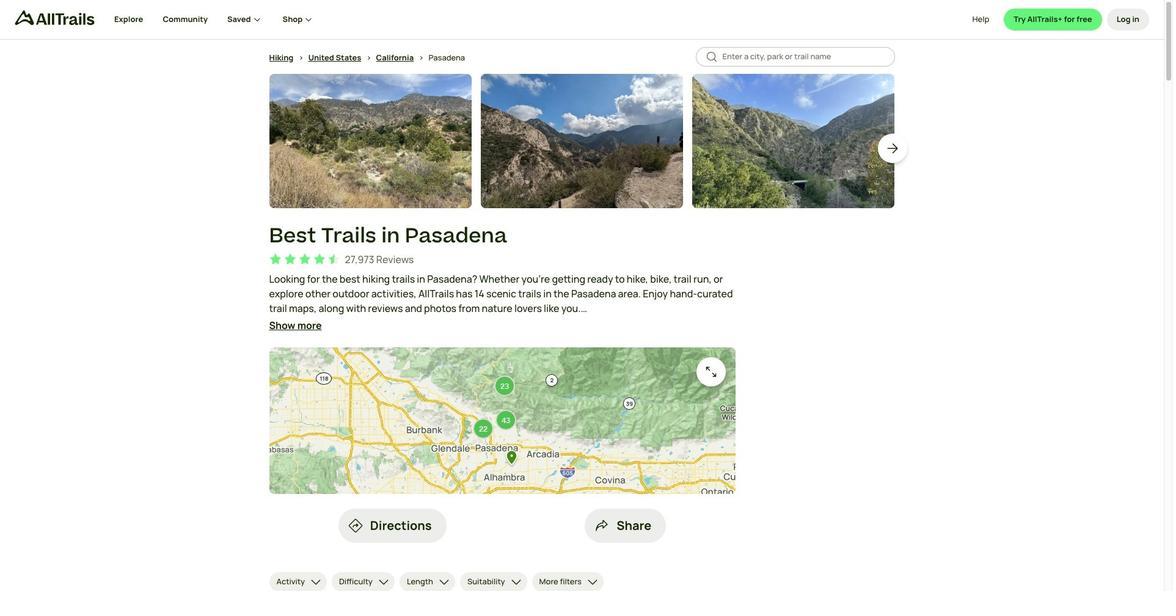 Task type: describe. For each thing, give the bounding box(es) containing it.
Enter a city, park or trail name field
[[723, 51, 885, 63]]

map of trails in pasadena, california image
[[269, 347, 736, 494]]

trails in pasadena, california, united states 50229593 | alltrails.com image
[[269, 74, 471, 208]]



Task type: locate. For each thing, give the bounding box(es) containing it.
trails in pasadena, california, united states 58552980 | alltrails.com image
[[692, 74, 894, 208]]

trails in pasadena, california, united states 56290982 | alltrails.com image
[[481, 74, 683, 208]]

expand map image
[[704, 365, 718, 379]]

cookie consent banner dialog
[[15, 534, 1150, 577]]

next image
[[885, 141, 900, 156]]

dialog
[[0, 0, 1173, 592]]

None search field
[[696, 47, 895, 67]]



Task type: vqa. For each thing, say whether or not it's contained in the screenshot.
top a
no



